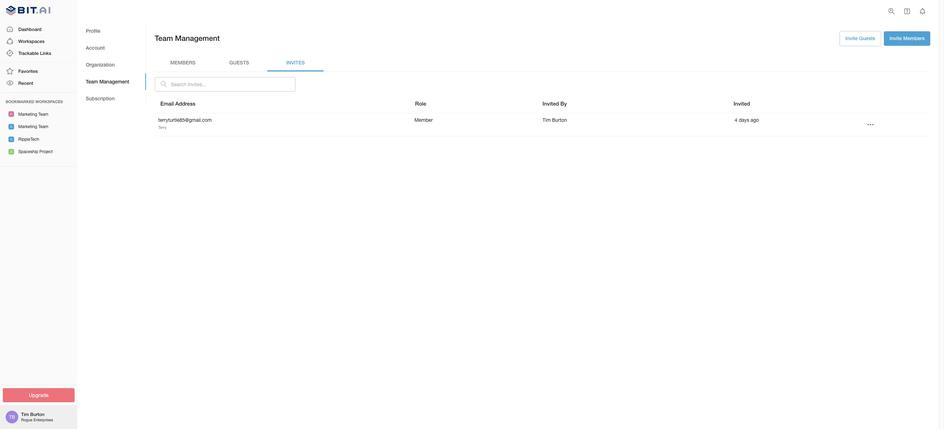 Task type: vqa. For each thing, say whether or not it's contained in the screenshot.
Competitor Research Report image
no



Task type: locate. For each thing, give the bounding box(es) containing it.
tim inside tim burton rogue enterprises
[[21, 412, 29, 417]]

guests button
[[211, 54, 267, 71]]

marketing team button down bookmarked workspaces
[[0, 108, 77, 120]]

bookmarked
[[6, 99, 34, 104]]

1 horizontal spatial team management
[[155, 34, 220, 43]]

days
[[739, 117, 750, 123]]

invites
[[286, 60, 305, 66]]

0 vertical spatial tim
[[543, 117, 551, 123]]

1 invited from the left
[[543, 100, 559, 107]]

email
[[160, 100, 174, 107]]

burton up enterprises
[[30, 412, 45, 417]]

4
[[735, 117, 738, 123]]

burton
[[552, 117, 567, 123], [30, 412, 45, 417]]

recent
[[18, 80, 33, 86]]

invited left by
[[543, 100, 559, 107]]

marketing team button up rippletech
[[0, 120, 77, 133]]

1 horizontal spatial invite
[[890, 35, 902, 41]]

invited
[[543, 100, 559, 107], [734, 100, 751, 107]]

team up the subscription
[[86, 78, 98, 84]]

2 invite from the left
[[890, 35, 902, 41]]

team
[[155, 34, 173, 43], [86, 78, 98, 84], [38, 112, 48, 117], [38, 124, 48, 129]]

management down organization link
[[99, 78, 129, 84]]

0 horizontal spatial invited
[[543, 100, 559, 107]]

1 vertical spatial management
[[99, 78, 129, 84]]

1 horizontal spatial invited
[[734, 100, 751, 107]]

invited up the 'days'
[[734, 100, 751, 107]]

team management down organization link
[[86, 78, 129, 84]]

team up rippletech button
[[38, 124, 48, 129]]

management up members
[[175, 34, 220, 43]]

team management
[[155, 34, 220, 43], [86, 78, 129, 84]]

1 invite from the left
[[846, 35, 858, 41]]

4 days ago
[[735, 117, 759, 123]]

1 vertical spatial burton
[[30, 412, 45, 417]]

0 vertical spatial management
[[175, 34, 220, 43]]

burton down by
[[552, 117, 567, 123]]

account
[[86, 45, 105, 51]]

terry
[[158, 125, 167, 129]]

tim up rogue
[[21, 412, 29, 417]]

invite for invite guests
[[846, 35, 858, 41]]

terryturtle85@gmail.com
[[158, 117, 212, 123]]

organization
[[86, 62, 115, 67]]

marketing team down bookmarked workspaces
[[18, 112, 48, 117]]

0 vertical spatial team management
[[155, 34, 220, 43]]

address
[[175, 100, 196, 107]]

2 marketing from the top
[[18, 124, 37, 129]]

2 marketing team from the top
[[18, 124, 48, 129]]

0 horizontal spatial tim
[[21, 412, 29, 417]]

marketing for second marketing team button from the bottom of the page
[[18, 112, 37, 117]]

email address
[[160, 100, 196, 107]]

profile
[[86, 28, 100, 34]]

tim
[[543, 117, 551, 123], [21, 412, 29, 417]]

favorites button
[[0, 65, 77, 77]]

tim for tim burton rogue enterprises
[[21, 412, 29, 417]]

invite inside invite members button
[[890, 35, 902, 41]]

0 vertical spatial burton
[[552, 117, 567, 123]]

profile link
[[77, 23, 146, 39]]

1 vertical spatial marketing team
[[18, 124, 48, 129]]

0 vertical spatial marketing
[[18, 112, 37, 117]]

1 vertical spatial team management
[[86, 78, 129, 84]]

0 horizontal spatial burton
[[30, 412, 45, 417]]

rogue
[[21, 418, 32, 422]]

terryturtle85@gmail.com terry
[[158, 117, 212, 129]]

spaceship
[[18, 149, 38, 154]]

marketing team up rippletech
[[18, 124, 48, 129]]

invite left guests
[[846, 35, 858, 41]]

dashboard
[[18, 26, 42, 32]]

burton inside tim burton rogue enterprises
[[30, 412, 45, 417]]

1 horizontal spatial burton
[[552, 117, 567, 123]]

marketing down bookmarked workspaces
[[18, 112, 37, 117]]

member
[[415, 117, 433, 123]]

management
[[175, 34, 220, 43], [99, 78, 129, 84]]

invite left members
[[890, 35, 902, 41]]

0 horizontal spatial tab list
[[77, 23, 146, 107]]

management inside tab list
[[99, 78, 129, 84]]

marketing
[[18, 112, 37, 117], [18, 124, 37, 129]]

2 invited from the left
[[734, 100, 751, 107]]

account link
[[77, 39, 146, 56]]

invite members
[[890, 35, 925, 41]]

0 horizontal spatial team management
[[86, 78, 129, 84]]

marketing up rippletech
[[18, 124, 37, 129]]

0 vertical spatial marketing team
[[18, 112, 48, 117]]

tab list containing members
[[155, 54, 931, 71]]

burton for tim burton rogue enterprises
[[30, 412, 45, 417]]

invite
[[846, 35, 858, 41], [890, 35, 902, 41]]

1 marketing from the top
[[18, 112, 37, 117]]

burton for tim burton
[[552, 117, 567, 123]]

1 horizontal spatial tab list
[[155, 54, 931, 71]]

invited for invited by
[[543, 100, 559, 107]]

workspaces button
[[0, 35, 77, 47]]

team down the workspaces
[[38, 112, 48, 117]]

team management up members
[[155, 34, 220, 43]]

trackable
[[18, 50, 39, 56]]

invite inside invite guests button
[[846, 35, 858, 41]]

marketing team
[[18, 112, 48, 117], [18, 124, 48, 129]]

subscription link
[[77, 90, 146, 107]]

trackable links
[[18, 50, 51, 56]]

rippletech button
[[0, 133, 77, 145]]

tim down invited by
[[543, 117, 551, 123]]

1 horizontal spatial tim
[[543, 117, 551, 123]]

role
[[415, 100, 426, 107]]

1 vertical spatial marketing
[[18, 124, 37, 129]]

0 horizontal spatial management
[[99, 78, 129, 84]]

marketing team button
[[0, 108, 77, 120], [0, 120, 77, 133]]

subscription
[[86, 95, 115, 101]]

tab list
[[77, 23, 146, 107], [155, 54, 931, 71]]

0 horizontal spatial invite
[[846, 35, 858, 41]]

invites button
[[267, 54, 324, 71]]

1 vertical spatial tim
[[21, 412, 29, 417]]



Task type: describe. For each thing, give the bounding box(es) containing it.
members
[[170, 60, 196, 66]]

tim burton rogue enterprises
[[21, 412, 53, 422]]

1 marketing team button from the top
[[0, 108, 77, 120]]

guests
[[860, 35, 876, 41]]

guests
[[229, 60, 249, 66]]

recent button
[[0, 77, 77, 89]]

2 marketing team button from the top
[[0, 120, 77, 133]]

invite for invite members
[[890, 35, 902, 41]]

members button
[[155, 54, 211, 71]]

tim for tim burton
[[543, 117, 551, 123]]

team inside tab list
[[86, 78, 98, 84]]

invite guests
[[846, 35, 876, 41]]

team up members
[[155, 34, 173, 43]]

spaceship project button
[[0, 145, 77, 158]]

invite members button
[[885, 31, 931, 46]]

invite guests button
[[840, 31, 882, 46]]

favorites
[[18, 68, 38, 74]]

team management link
[[77, 73, 146, 90]]

Search Invites... search field
[[171, 77, 296, 92]]

workspaces
[[35, 99, 63, 104]]

spaceship project
[[18, 149, 53, 154]]

enterprises
[[34, 418, 53, 422]]

tab list containing profile
[[77, 23, 146, 107]]

team management inside tab list
[[86, 78, 129, 84]]

bookmarked workspaces
[[6, 99, 63, 104]]

organization link
[[77, 56, 146, 73]]

trackable links button
[[0, 47, 77, 59]]

dashboard button
[[0, 23, 77, 35]]

ago
[[751, 117, 759, 123]]

tb
[[9, 414, 15, 420]]

members
[[904, 35, 925, 41]]

workspaces
[[18, 38, 44, 44]]

invited by
[[543, 100, 567, 107]]

links
[[40, 50, 51, 56]]

marketing for first marketing team button from the bottom
[[18, 124, 37, 129]]

invited for invited
[[734, 100, 751, 107]]

project
[[39, 149, 53, 154]]

1 marketing team from the top
[[18, 112, 48, 117]]

1 horizontal spatial management
[[175, 34, 220, 43]]

rippletech
[[18, 137, 39, 142]]

by
[[561, 100, 567, 107]]

tim burton
[[543, 117, 567, 123]]

upgrade
[[29, 392, 49, 398]]

upgrade button
[[3, 388, 75, 402]]



